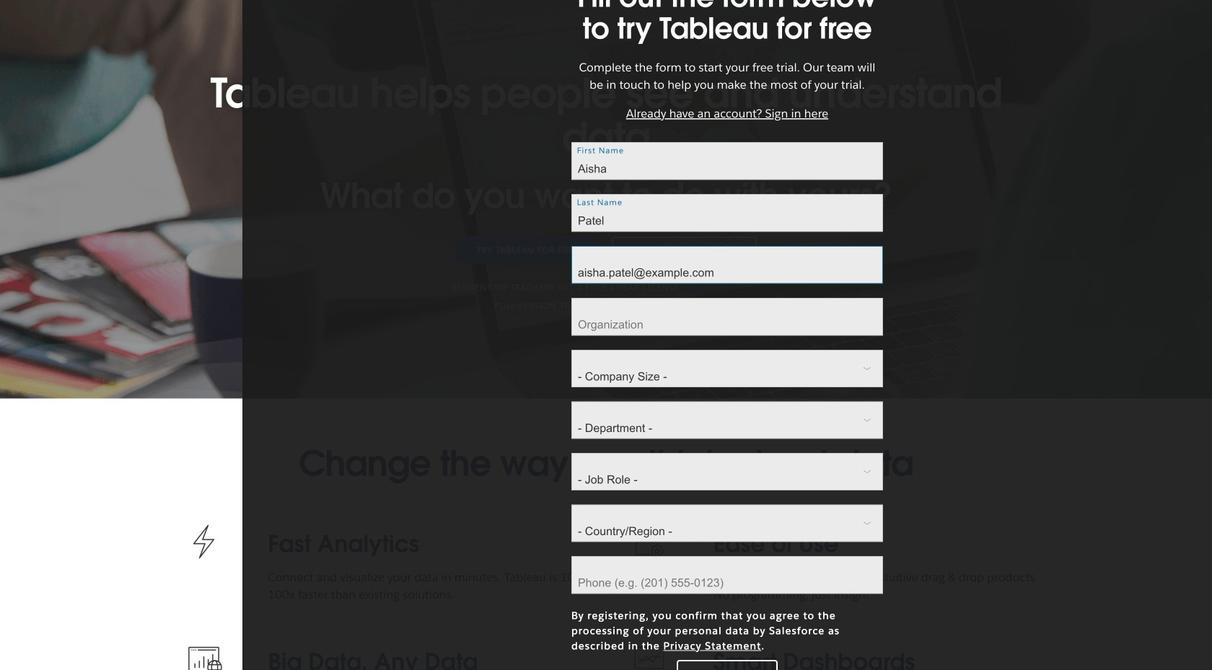 Task type: locate. For each thing, give the bounding box(es) containing it.
Organization text field
[[571, 298, 883, 336]]

Phone (e.g. (201) 555-0123) telephone field
[[571, 556, 883, 594]]

Last Name text field
[[571, 194, 883, 232]]



Task type: describe. For each thing, give the bounding box(es) containing it.
First Name text field
[[571, 142, 883, 180]]

Business E-mail email field
[[571, 246, 883, 284]]



Task type: vqa. For each thing, say whether or not it's contained in the screenshot.
'MENU TOGGLE' 'image'
no



